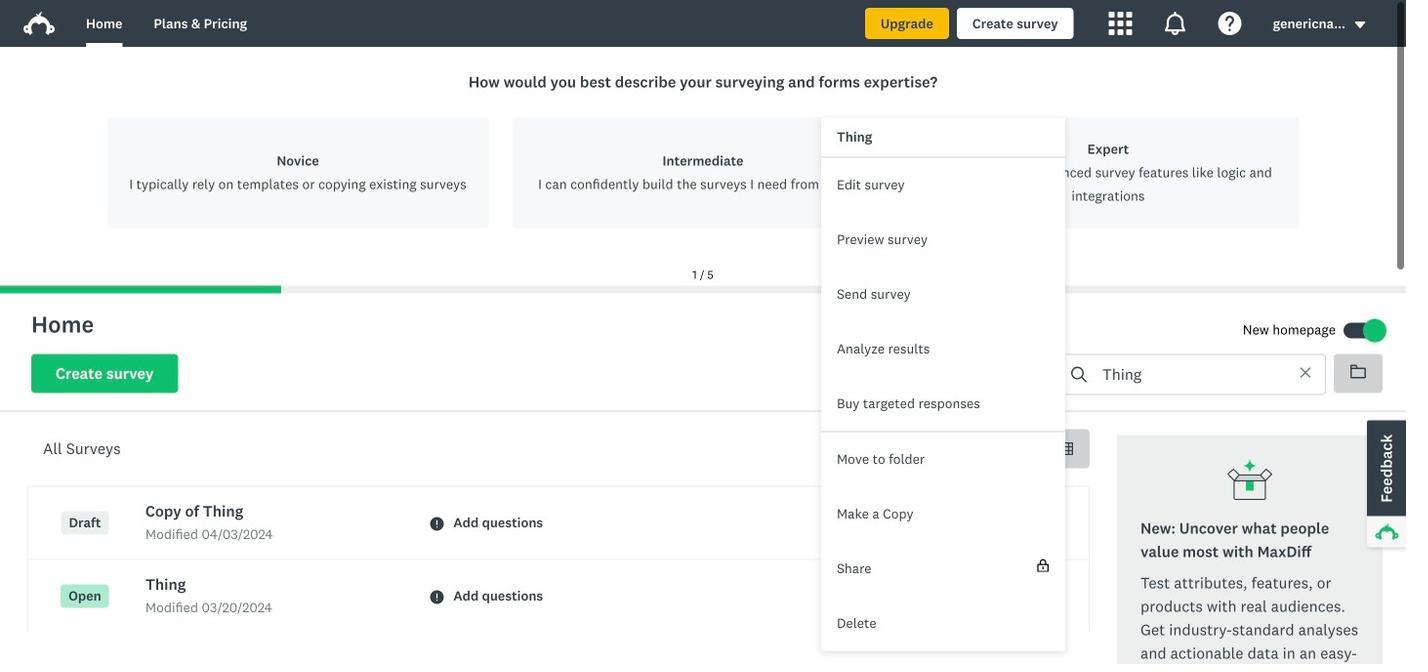 Task type: describe. For each thing, give the bounding box(es) containing it.
help icon image
[[1219, 12, 1242, 35]]

folders image
[[1351, 364, 1367, 380]]

1 warning image from the top
[[430, 517, 444, 531]]



Task type: locate. For each thing, give the bounding box(es) containing it.
menu
[[822, 118, 1066, 651]]

1 this is a paid feature image from the left
[[1037, 559, 1050, 572]]

1 brand logo image from the top
[[23, 8, 55, 39]]

notification center icon image
[[1164, 12, 1188, 35]]

folders image
[[1351, 365, 1367, 379]]

max diff icon image
[[1227, 459, 1274, 506]]

0 vertical spatial warning image
[[430, 517, 444, 531]]

products icon image
[[1109, 12, 1133, 35], [1109, 12, 1133, 35]]

2 this is a paid feature image from the left
[[1038, 559, 1049, 572]]

Search text field
[[1087, 355, 1283, 394]]

2 warning image from the top
[[430, 591, 444, 604]]

dropdown arrow icon image
[[1354, 18, 1368, 32], [1356, 21, 1366, 28]]

group
[[998, 429, 1090, 468]]

brand logo image
[[23, 8, 55, 39], [23, 12, 55, 35]]

dialog
[[0, 47, 1407, 294]]

clear search image
[[1299, 366, 1313, 380], [1301, 368, 1311, 378]]

search image
[[1072, 367, 1087, 382]]

search image
[[1072, 367, 1087, 382]]

2 brand logo image from the top
[[23, 12, 55, 35]]

1 vertical spatial warning image
[[430, 591, 444, 604]]

warning image
[[430, 517, 444, 531], [430, 591, 444, 604]]

this is a paid feature image
[[1037, 559, 1050, 572], [1038, 559, 1049, 572]]



Task type: vqa. For each thing, say whether or not it's contained in the screenshot.
2nd the Products Icon from the right
no



